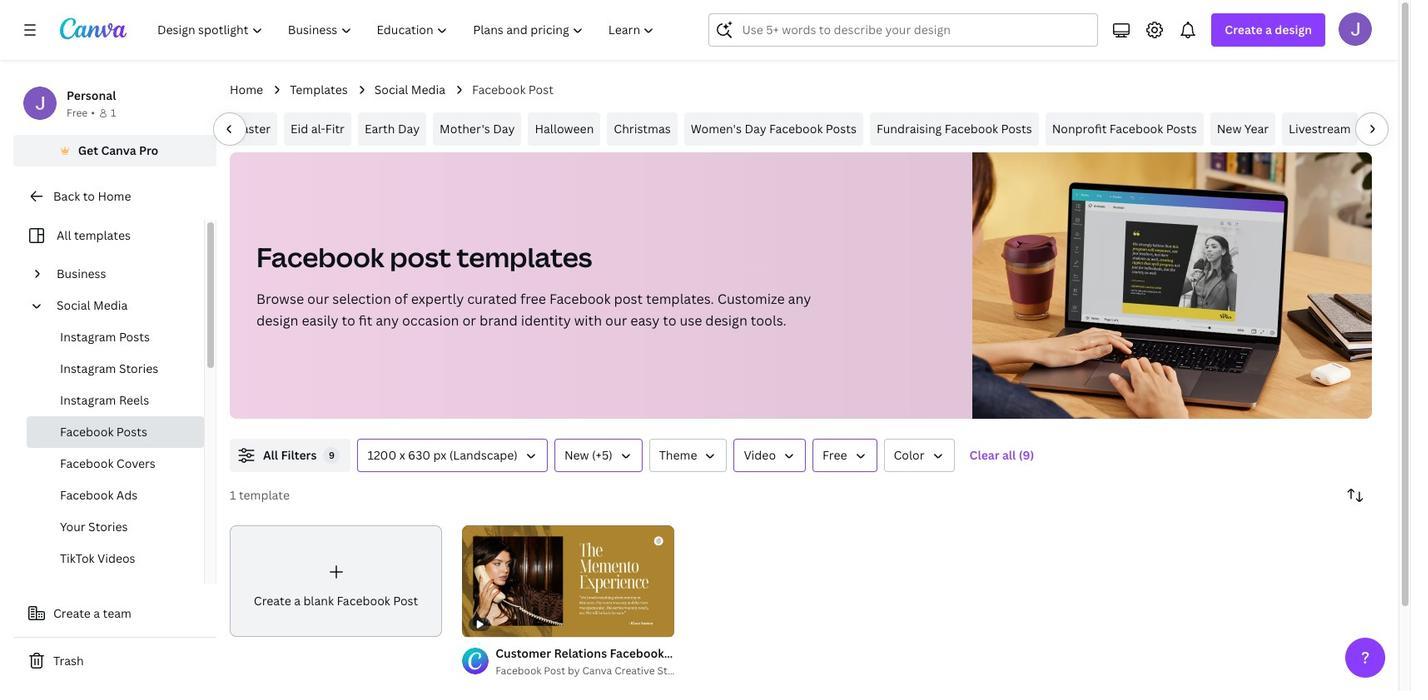 Task type: locate. For each thing, give the bounding box(es) containing it.
facebook up mother's day on the left of the page
[[472, 82, 526, 97]]

post for facebook post
[[529, 82, 554, 97]]

of
[[395, 290, 408, 308]]

free left •
[[67, 106, 88, 120]]

eid al-fitr link
[[284, 112, 351, 146]]

templates
[[74, 227, 131, 243], [457, 239, 592, 275]]

1 left template
[[230, 487, 236, 503]]

0 vertical spatial any
[[788, 290, 811, 308]]

0 horizontal spatial canva
[[101, 142, 136, 158]]

instagram up instagram reels
[[60, 361, 116, 376]]

create for create a design
[[1225, 22, 1263, 37]]

nonprofit facebook posts
[[1052, 121, 1197, 137]]

browse
[[257, 290, 304, 308]]

trash
[[53, 653, 84, 669]]

mother's
[[440, 121, 490, 137]]

post
[[390, 239, 451, 275], [614, 290, 643, 308]]

1 horizontal spatial social media
[[375, 82, 446, 97]]

1 vertical spatial free
[[823, 447, 847, 463]]

2 horizontal spatial day
[[745, 121, 767, 137]]

team
[[103, 605, 131, 621]]

occasion
[[402, 311, 459, 330]]

a for team
[[94, 605, 100, 621]]

0 vertical spatial new
[[1217, 121, 1242, 137]]

0 horizontal spatial new
[[565, 447, 589, 463]]

design
[[1275, 22, 1313, 37], [257, 311, 299, 330], [706, 311, 748, 330]]

clear all (9)
[[970, 447, 1035, 463]]

0 horizontal spatial all
[[57, 227, 71, 243]]

0 horizontal spatial post
[[390, 239, 451, 275]]

2 vertical spatial post
[[544, 664, 566, 678]]

to left fit
[[342, 311, 355, 330]]

free •
[[67, 106, 95, 120]]

free
[[67, 106, 88, 120], [823, 447, 847, 463]]

social media link
[[375, 81, 446, 99], [50, 290, 194, 321]]

1 vertical spatial social
[[57, 297, 90, 313]]

easter
[[235, 121, 271, 137]]

media
[[411, 82, 446, 97], [93, 297, 128, 313]]

None search field
[[709, 13, 1099, 47]]

tiktok videos
[[60, 550, 135, 566]]

all down back
[[57, 227, 71, 243]]

back
[[53, 188, 80, 204]]

1 vertical spatial home
[[98, 188, 131, 204]]

0 vertical spatial post
[[529, 82, 554, 97]]

create for create a team
[[53, 605, 91, 621]]

day for mother's
[[493, 121, 515, 137]]

day right earth
[[398, 121, 420, 137]]

0 horizontal spatial any
[[376, 311, 399, 330]]

0 horizontal spatial 1
[[111, 106, 116, 120]]

2 day from the left
[[493, 121, 515, 137]]

1 horizontal spatial day
[[493, 121, 515, 137]]

all
[[1003, 447, 1016, 463]]

nonprofit facebook posts link
[[1046, 112, 1204, 146]]

create inside create a design dropdown button
[[1225, 22, 1263, 37]]

get canva pro button
[[13, 135, 217, 167]]

posts left nonprofit
[[1002, 121, 1032, 137]]

any right fit
[[376, 311, 399, 330]]

instagram up facebook posts
[[60, 392, 116, 408]]

day right women's
[[745, 121, 767, 137]]

top level navigation element
[[147, 13, 669, 47]]

1 instagram from the top
[[60, 329, 116, 345]]

with
[[574, 311, 602, 330]]

0 horizontal spatial a
[[94, 605, 100, 621]]

1 horizontal spatial create
[[254, 593, 291, 609]]

a for blank
[[294, 593, 301, 609]]

free
[[521, 290, 546, 308]]

stories down facebook ads 'link'
[[88, 519, 128, 535]]

0 horizontal spatial create
[[53, 605, 91, 621]]

0 vertical spatial canva
[[101, 142, 136, 158]]

social media down business
[[57, 297, 128, 313]]

tiktok
[[60, 550, 95, 566]]

630
[[408, 447, 431, 463]]

create inside create a blank facebook post element
[[254, 593, 291, 609]]

our right with
[[605, 311, 627, 330]]

stories up reels on the left bottom of page
[[119, 361, 159, 376]]

any right customize
[[788, 290, 811, 308]]

0 vertical spatial post
[[390, 239, 451, 275]]

1 vertical spatial media
[[93, 297, 128, 313]]

clear
[[970, 447, 1000, 463]]

templates up free
[[457, 239, 592, 275]]

facebook right the blank
[[337, 593, 390, 609]]

1 horizontal spatial 1
[[230, 487, 236, 503]]

post up easy
[[614, 290, 643, 308]]

to right back
[[83, 188, 95, 204]]

2 horizontal spatial create
[[1225, 22, 1263, 37]]

1 vertical spatial canva
[[582, 664, 612, 678]]

canva inside button
[[101, 142, 136, 158]]

create inside create a team button
[[53, 605, 91, 621]]

your stories link
[[27, 511, 204, 543]]

0 vertical spatial stories
[[119, 361, 159, 376]]

0 vertical spatial 1
[[111, 106, 116, 120]]

new inside 'button'
[[565, 447, 589, 463]]

get
[[78, 142, 98, 158]]

new left year at the top of page
[[1217, 121, 1242, 137]]

0 horizontal spatial social media
[[57, 297, 128, 313]]

facebook up with
[[550, 290, 611, 308]]

a for design
[[1266, 22, 1272, 37]]

1 for 1 template
[[230, 487, 236, 503]]

1 horizontal spatial free
[[823, 447, 847, 463]]

1 horizontal spatial post
[[614, 290, 643, 308]]

facebook up your stories
[[60, 487, 114, 503]]

to left use
[[663, 311, 677, 330]]

facebook inside browse our selection of expertly curated free facebook post templates. customize any design easily to fit any occasion or brand identity with our easy to use design tools.
[[550, 290, 611, 308]]

1 horizontal spatial new
[[1217, 121, 1242, 137]]

0 vertical spatial instagram
[[60, 329, 116, 345]]

0 vertical spatial our
[[307, 290, 329, 308]]

social up earth day
[[375, 82, 408, 97]]

1 vertical spatial instagram
[[60, 361, 116, 376]]

instagram up instagram stories
[[60, 329, 116, 345]]

0 vertical spatial free
[[67, 106, 88, 120]]

1 vertical spatial all
[[263, 447, 278, 463]]

all inside all templates link
[[57, 227, 71, 243]]

0 horizontal spatial social media link
[[50, 290, 194, 321]]

1 vertical spatial social media link
[[50, 290, 194, 321]]

al-
[[311, 121, 325, 137]]

social media for leftmost social media link
[[57, 297, 128, 313]]

templates down back to home
[[74, 227, 131, 243]]

any
[[788, 290, 811, 308], [376, 311, 399, 330]]

covers
[[116, 456, 156, 471]]

social down business
[[57, 297, 90, 313]]

new
[[1217, 121, 1242, 137], [565, 447, 589, 463]]

a inside create a design dropdown button
[[1266, 22, 1272, 37]]

to
[[83, 188, 95, 204], [342, 311, 355, 330], [663, 311, 677, 330]]

day for earth
[[398, 121, 420, 137]]

canva
[[101, 142, 136, 158], [582, 664, 612, 678]]

1 vertical spatial social media
[[57, 297, 128, 313]]

posts left fundraising
[[826, 121, 857, 137]]

1 right •
[[111, 106, 116, 120]]

facebook left by
[[496, 664, 542, 678]]

1 vertical spatial post
[[614, 290, 643, 308]]

new left (+5)
[[565, 447, 589, 463]]

our up easily
[[307, 290, 329, 308]]

design down browse
[[257, 311, 299, 330]]

jacob simon image
[[1339, 12, 1372, 46]]

create for create a blank facebook post
[[254, 593, 291, 609]]

new for new year
[[1217, 121, 1242, 137]]

post
[[529, 82, 554, 97], [393, 593, 418, 609], [544, 664, 566, 678]]

0 vertical spatial all
[[57, 227, 71, 243]]

design left jacob simon icon
[[1275, 22, 1313, 37]]

2 horizontal spatial to
[[663, 311, 677, 330]]

2 horizontal spatial a
[[1266, 22, 1272, 37]]

facebook covers link
[[27, 448, 204, 480]]

facebook down instagram reels
[[60, 424, 114, 440]]

social media link up earth day
[[375, 81, 446, 99]]

1200
[[368, 447, 397, 463]]

social media up earth day
[[375, 82, 446, 97]]

canva left pro
[[101, 142, 136, 158]]

free button
[[813, 439, 877, 472]]

creative
[[615, 664, 655, 678]]

0 horizontal spatial free
[[67, 106, 88, 120]]

free inside free button
[[823, 447, 847, 463]]

social media link up instagram posts
[[50, 290, 194, 321]]

0 vertical spatial home
[[230, 82, 263, 97]]

media up earth day
[[411, 82, 446, 97]]

0 horizontal spatial social
[[57, 297, 90, 313]]

nonprofit
[[1052, 121, 1107, 137]]

2 vertical spatial instagram
[[60, 392, 116, 408]]

design down customize
[[706, 311, 748, 330]]

0 vertical spatial social media
[[375, 82, 446, 97]]

a inside create a team button
[[94, 605, 100, 621]]

1 horizontal spatial all
[[263, 447, 278, 463]]

post up expertly
[[390, 239, 451, 275]]

templates
[[290, 82, 348, 97]]

media up instagram posts
[[93, 297, 128, 313]]

1 horizontal spatial social media link
[[375, 81, 446, 99]]

stories for instagram stories
[[119, 361, 159, 376]]

design inside create a design dropdown button
[[1275, 22, 1313, 37]]

Search search field
[[742, 14, 1088, 46]]

identity
[[521, 311, 571, 330]]

home link
[[230, 81, 263, 99]]

day
[[398, 121, 420, 137], [493, 121, 515, 137], [745, 121, 767, 137]]

2 instagram from the top
[[60, 361, 116, 376]]

your
[[60, 519, 86, 535]]

free right the video button
[[823, 447, 847, 463]]

selection
[[333, 290, 391, 308]]

1 horizontal spatial a
[[294, 593, 301, 609]]

1 vertical spatial 1
[[230, 487, 236, 503]]

home up all templates link
[[98, 188, 131, 204]]

0 horizontal spatial our
[[307, 290, 329, 308]]

2 horizontal spatial design
[[1275, 22, 1313, 37]]

a
[[1266, 22, 1272, 37], [294, 593, 301, 609], [94, 605, 100, 621]]

canva right by
[[582, 664, 612, 678]]

stories
[[119, 361, 159, 376], [88, 519, 128, 535]]

day for women's
[[745, 121, 767, 137]]

0 horizontal spatial media
[[93, 297, 128, 313]]

facebook ads link
[[27, 480, 204, 511]]

all left filters
[[263, 447, 278, 463]]

day right mother's
[[493, 121, 515, 137]]

1 horizontal spatial media
[[411, 82, 446, 97]]

facebook inside 'link'
[[60, 487, 114, 503]]

3 day from the left
[[745, 121, 767, 137]]

facebook right women's
[[770, 121, 823, 137]]

facebook covers
[[60, 456, 156, 471]]

3 instagram from the top
[[60, 392, 116, 408]]

1 horizontal spatial any
[[788, 290, 811, 308]]

1 horizontal spatial our
[[605, 311, 627, 330]]

1 day from the left
[[398, 121, 420, 137]]

1 vertical spatial our
[[605, 311, 627, 330]]

home up the easter
[[230, 82, 263, 97]]

1 vertical spatial stories
[[88, 519, 128, 535]]

a inside create a blank facebook post element
[[294, 593, 301, 609]]

0 horizontal spatial day
[[398, 121, 420, 137]]

1 vertical spatial new
[[565, 447, 589, 463]]

instagram for instagram reels
[[60, 392, 116, 408]]

facebook ads
[[60, 487, 138, 503]]

easy
[[631, 311, 660, 330]]

create a team button
[[13, 597, 217, 630]]

0 vertical spatial social
[[375, 82, 408, 97]]



Task type: describe. For each thing, give the bounding box(es) containing it.
pro
[[139, 142, 159, 158]]

facebook post
[[472, 82, 554, 97]]

9
[[329, 449, 335, 461]]

instagram reels link
[[27, 385, 204, 416]]

fit
[[359, 311, 372, 330]]

instagram for instagram posts
[[60, 329, 116, 345]]

all templates link
[[23, 220, 194, 252]]

earth day link
[[358, 112, 426, 146]]

your stories
[[60, 519, 128, 535]]

mother's day link
[[433, 112, 522, 146]]

post for facebook post by canva creative studio
[[544, 664, 566, 678]]

posts up instagram stories link
[[119, 329, 150, 345]]

posts left new year
[[1166, 121, 1197, 137]]

instagram stories link
[[27, 353, 204, 385]]

facebook post by canva creative studio
[[496, 664, 689, 678]]

instagram stories
[[60, 361, 159, 376]]

9 filter options selected element
[[323, 447, 340, 464]]

posts down reels on the left bottom of page
[[116, 424, 147, 440]]

business link
[[50, 258, 194, 290]]

tiktok videos link
[[27, 543, 204, 575]]

(9)
[[1019, 447, 1035, 463]]

facebook posts
[[60, 424, 147, 440]]

studio
[[658, 664, 689, 678]]

free for free
[[823, 447, 847, 463]]

templates.
[[646, 290, 714, 308]]

0 horizontal spatial home
[[98, 188, 131, 204]]

1 template
[[230, 487, 290, 503]]

1 vertical spatial any
[[376, 311, 399, 330]]

free for free •
[[67, 106, 88, 120]]

mother's day
[[440, 121, 515, 137]]

filters
[[281, 447, 317, 463]]

back to home link
[[13, 180, 217, 213]]

px
[[433, 447, 447, 463]]

create a design button
[[1212, 13, 1326, 47]]

create a blank facebook post
[[254, 593, 418, 609]]

0 horizontal spatial to
[[83, 188, 95, 204]]

eid
[[291, 121, 308, 137]]

back to home
[[53, 188, 131, 204]]

new year
[[1217, 121, 1269, 137]]

1200 x 630 px (landscape)
[[368, 447, 518, 463]]

women's
[[691, 121, 742, 137]]

stories for your stories
[[88, 519, 128, 535]]

by
[[568, 664, 580, 678]]

facebook post by canva creative studio link
[[496, 663, 689, 680]]

all for all templates
[[57, 227, 71, 243]]

theme button
[[649, 439, 727, 472]]

business
[[57, 266, 106, 281]]

instagram reels
[[60, 392, 149, 408]]

x
[[399, 447, 405, 463]]

1 horizontal spatial design
[[706, 311, 748, 330]]

halloween link
[[528, 112, 601, 146]]

video
[[744, 447, 776, 463]]

facebook up browse
[[257, 239, 385, 275]]

create a blank facebook post element
[[230, 526, 442, 637]]

new (+5) button
[[555, 439, 643, 472]]

earth day
[[365, 121, 420, 137]]

eid al-fitr
[[291, 121, 345, 137]]

clear all (9) button
[[962, 439, 1043, 472]]

earth
[[365, 121, 395, 137]]

1 vertical spatial post
[[393, 593, 418, 609]]

use
[[680, 311, 702, 330]]

instagram for instagram stories
[[60, 361, 116, 376]]

0 vertical spatial media
[[411, 82, 446, 97]]

get canva pro
[[78, 142, 159, 158]]

post inside browse our selection of expertly curated free facebook post templates. customize any design easily to fit any occasion or brand identity with our easy to use design tools.
[[614, 290, 643, 308]]

expertly
[[411, 290, 464, 308]]

1 for 1
[[111, 106, 116, 120]]

0 horizontal spatial templates
[[74, 227, 131, 243]]

instagram posts
[[60, 329, 150, 345]]

1 horizontal spatial to
[[342, 311, 355, 330]]

christmas link
[[607, 112, 678, 146]]

all filters
[[263, 447, 317, 463]]

fitr
[[325, 121, 345, 137]]

new (+5)
[[565, 447, 613, 463]]

•
[[91, 106, 95, 120]]

fundraising
[[877, 121, 942, 137]]

Sort by button
[[1339, 479, 1372, 512]]

theme
[[659, 447, 697, 463]]

personal
[[67, 87, 116, 103]]

fundraising facebook posts link
[[870, 112, 1039, 146]]

1200 x 630 px (landscape) button
[[358, 439, 548, 472]]

easily
[[302, 311, 339, 330]]

color button
[[884, 439, 955, 472]]

brand
[[480, 311, 518, 330]]

0 vertical spatial social media link
[[375, 81, 446, 99]]

blank
[[303, 593, 334, 609]]

halloween
[[535, 121, 594, 137]]

social media for social media link to the top
[[375, 82, 446, 97]]

color
[[894, 447, 925, 463]]

facebook right nonprofit
[[1110, 121, 1164, 137]]

ads
[[116, 487, 138, 503]]

0 horizontal spatial design
[[257, 311, 299, 330]]

facebook up facebook ads
[[60, 456, 114, 471]]

1 horizontal spatial social
[[375, 82, 408, 97]]

browse our selection of expertly curated free facebook post templates. customize any design easily to fit any occasion or brand identity with our easy to use design tools.
[[257, 290, 811, 330]]

create a design
[[1225, 22, 1313, 37]]

template
[[239, 487, 290, 503]]

customize
[[718, 290, 785, 308]]

1 horizontal spatial home
[[230, 82, 263, 97]]

easter link
[[228, 112, 277, 146]]

women's day facebook posts link
[[684, 112, 864, 146]]

all templates
[[57, 227, 131, 243]]

facebook right fundraising
[[945, 121, 999, 137]]

(landscape)
[[450, 447, 518, 463]]

tools.
[[751, 311, 787, 330]]

fundraising facebook posts
[[877, 121, 1032, 137]]

or
[[463, 311, 476, 330]]

1 horizontal spatial canva
[[582, 664, 612, 678]]

1 horizontal spatial templates
[[457, 239, 592, 275]]

facebook post templates
[[257, 239, 592, 275]]

curated
[[467, 290, 517, 308]]

create a team
[[53, 605, 131, 621]]

labor link
[[1365, 112, 1411, 146]]

templates link
[[290, 81, 348, 99]]

new year link
[[1211, 112, 1276, 146]]

livestream link
[[1283, 112, 1358, 146]]

all for all filters
[[263, 447, 278, 463]]

christmas
[[614, 121, 671, 137]]

new for new (+5)
[[565, 447, 589, 463]]



Task type: vqa. For each thing, say whether or not it's contained in the screenshot.
Year
yes



